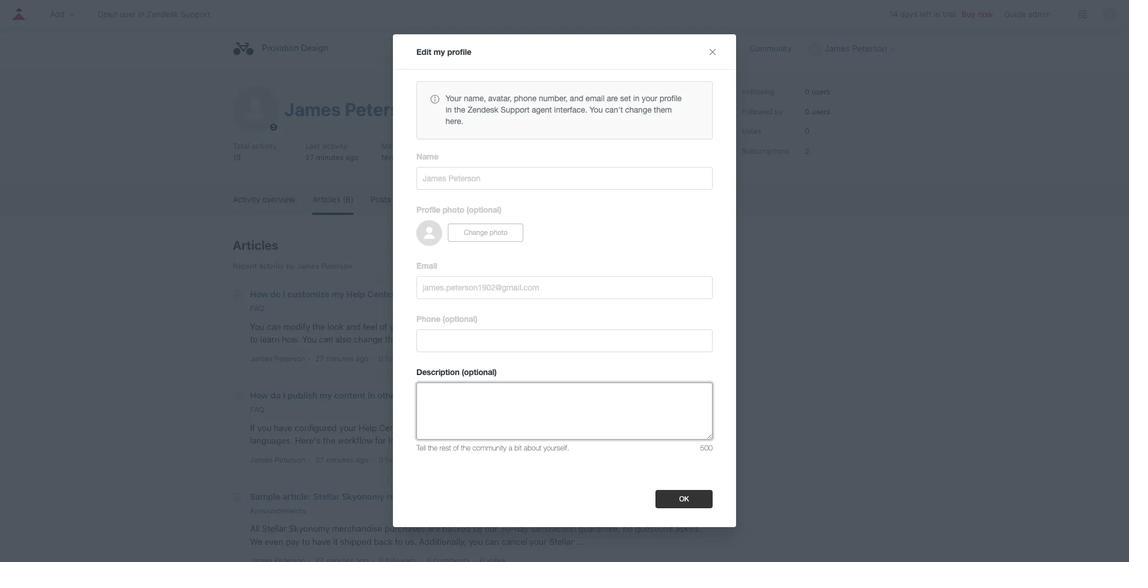 Task type: describe. For each thing, give the bounding box(es) containing it.
( for description ( optional )
[[462, 367, 464, 377]]

photo for change
[[490, 229, 508, 237]]

1 horizontal spatial content
[[496, 435, 526, 446]]

navigation containing open user in zendesk support
[[0, 0, 1130, 31]]

sample article: stellar skyonomy refund policies link
[[250, 491, 447, 502]]

how do i publish my content in other languages? link
[[250, 390, 448, 401]]

in right the left at the top
[[934, 9, 941, 19]]

guide admin
[[1005, 9, 1051, 19]]

sample
[[250, 491, 281, 502]]

tell
[[417, 444, 426, 453]]

set
[[620, 94, 631, 103]]

how do i customize my help center? faq
[[250, 289, 400, 313]]

500
[[701, 444, 713, 453]]

activity for last activity
[[322, 141, 347, 150]]

announcements
[[250, 506, 306, 515]]

have inside all stellar skyonomy merchandise purchases are backed by our 30-day satisfaction guarantee, no questions asked. we even pay to have it shipped back to us. additionally, you can cancel your stellar ...
[[312, 537, 331, 547]]

description ( optional )
[[417, 367, 497, 377]]

ok button
[[656, 491, 713, 509]]

in inside 'how do i publish my content in other languages? faq'
[[368, 390, 375, 401]]

can up learn
[[267, 322, 281, 332]]

back
[[374, 537, 393, 547]]

open user in zendesk support link
[[98, 9, 210, 19]]

even
[[265, 537, 284, 547]]

posts
[[371, 195, 391, 204]]

and for number,
[[570, 94, 584, 103]]

to left us.
[[395, 537, 403, 547]]

followers for to
[[386, 455, 417, 464]]

james peterson inside popup button
[[825, 43, 888, 53]]

phone
[[514, 94, 537, 103]]

us.
[[405, 537, 417, 547]]

your name, avatar, phone number, and email are set in your profile in the zendesk support agent interface. you can't change them here.
[[446, 94, 682, 126]]

photo for profile
[[443, 205, 465, 215]]

branding
[[594, 322, 629, 332]]

phone ( optional )
[[417, 314, 478, 324]]

into
[[529, 435, 543, 446]]

profile photo ( optional )
[[417, 205, 502, 215]]

james peterson link
[[284, 98, 422, 120]]

1 vertical spatial stellar
[[262, 524, 287, 534]]

0 horizontal spatial zendesk
[[147, 9, 179, 19]]

can't
[[605, 105, 623, 115]]

users for followed by
[[812, 107, 831, 116]]

open
[[98, 9, 118, 19]]

we
[[250, 537, 263, 547]]

faq inside how do i customize my help center? faq
[[250, 304, 264, 313]]

change inside your name, avatar, phone number, and email are set in your profile in the zendesk support agent interface. you can't change them here.
[[625, 105, 652, 115]]

community link
[[750, 42, 804, 54]]

0 followers for of
[[379, 354, 417, 363]]

27 for publish
[[316, 455, 324, 464]]

bit
[[515, 444, 522, 453]]

can down look
[[319, 334, 333, 345]]

avatar,
[[488, 94, 512, 103]]

skyonomy inside sample article: stellar skyonomy refund policies announcements
[[342, 491, 385, 502]]

email
[[417, 261, 437, 271]]

supported
[[654, 423, 695, 433]]

overview
[[263, 195, 295, 204]]

community
[[473, 444, 507, 453]]

help right branding
[[651, 322, 669, 332]]

other inside 'how do i publish my content in other languages? faq'
[[377, 390, 399, 401]]

a
[[509, 444, 513, 453]]

i for publish
[[283, 390, 286, 401]]

edit my profile heading
[[417, 47, 472, 57]]

profile inside your name, avatar, phone number, and email are set in your profile in the zendesk support agent interface. you can't change them here.
[[660, 94, 682, 103]]

tell the rest of the community a bit about yourself.
[[417, 444, 569, 453]]

2 horizontal spatial you
[[529, 423, 544, 433]]

optional for phone ( optional )
[[445, 314, 475, 324]]

name
[[417, 152, 439, 162]]

trial.
[[943, 9, 959, 19]]

Email field
[[417, 276, 713, 299]]

guide
[[1005, 9, 1027, 19]]

0 horizontal spatial you
[[250, 322, 265, 332]]

merchandise
[[332, 524, 383, 534]]

all
[[250, 524, 260, 534]]

are inside your name, avatar, phone number, and email are set in your profile in the zendesk support agent interface. you can't change them here.
[[607, 94, 618, 103]]

refund
[[387, 491, 414, 502]]

provation design help center home page image
[[233, 38, 254, 60]]

faq link for how do i publish my content in other languages?
[[250, 405, 264, 414]]

satisfaction
[[531, 524, 576, 534]]

questions
[[635, 524, 673, 534]]

the up comments
[[461, 444, 471, 453]]

0 vertical spatial of
[[380, 322, 388, 332]]

0 vertical spatial )
[[499, 205, 502, 215]]

27 for customize
[[316, 354, 324, 363]]

do for customize
[[270, 289, 281, 300]]

you inside your name, avatar, phone number, and email are set in your profile in the zendesk support agent interface. you can't change them here.
[[590, 105, 603, 115]]

1 vertical spatial of
[[428, 334, 436, 345]]

zendesk products image
[[1079, 10, 1087, 18]]

are inside all stellar skyonomy merchandise purchases are backed by our 30-day satisfaction guarantee, no questions asked. we even pay to have it shipped back to us. additionally, you can cancel your stellar ...
[[428, 524, 440, 534]]

colors
[[509, 322, 533, 332]]

Name field
[[417, 167, 713, 190]]

ago for help
[[356, 354, 369, 363]]

articles (6)
[[313, 195, 354, 204]]

them
[[654, 105, 672, 115]]

posts (5)
[[371, 195, 404, 204]]

skyonomy inside all stellar skyonomy merchandise purchases are backed by our 30-day satisfaction guarantee, no questions asked. we even pay to have it shipped back to us. additionally, you can cancel your stellar ...
[[289, 524, 330, 534]]

fonts.
[[552, 322, 574, 332]]

interface.
[[554, 105, 588, 115]]

workflow
[[338, 435, 373, 446]]

edit profile button
[[644, 86, 702, 105]]

help down 'multiple'
[[447, 435, 465, 446]]

if inside you can modify the look and feel of your help center by changing colors and fonts. see branding your help center to learn how.  you can also change the design of your help center. if you're comfort...
[[509, 334, 514, 345]]

have inside if you have configured your help center to support multiple languages, you can publish content in your supported languages.   here's the workflow for localizing your help center content into other ...
[[274, 423, 292, 433]]

by inside all stellar skyonomy merchandise purchases are backed by our 30-day satisfaction guarantee, no questions asked. we even pay to have it shipped back to us. additionally, you can cancel your stellar ...
[[473, 524, 483, 534]]

about
[[524, 444, 542, 453]]

the left look
[[313, 322, 325, 332]]

policies
[[416, 491, 447, 502]]

provation design link
[[233, 38, 334, 60]]

1 vertical spatial content
[[593, 423, 623, 433]]

following
[[742, 87, 775, 96]]

faq link for how do i customize my help center?
[[250, 304, 264, 313]]

your down support
[[428, 435, 445, 446]]

0 votes
[[480, 455, 506, 464]]

17,
[[419, 153, 428, 162]]

backed
[[442, 524, 471, 534]]

yourself.
[[544, 444, 569, 453]]

followed
[[742, 107, 773, 116]]

to inside you can modify the look and feel of your help center by changing colors and fonts. see branding your help center to learn how.  you can also change the design of your help center. if you're comfort...
[[250, 334, 258, 345]]

you're
[[517, 334, 541, 345]]

buy now link
[[962, 9, 993, 19]]

your down phone ( optional )
[[439, 334, 456, 345]]

ok
[[679, 496, 689, 504]]

minutes inside last activity 27 minutes ago
[[316, 153, 344, 162]]

your up design
[[390, 322, 407, 332]]

localizing
[[389, 435, 425, 446]]

pay
[[286, 537, 300, 547]]

users for following
[[812, 87, 831, 96]]

faq inside 'how do i publish my content in other languages? faq'
[[250, 405, 264, 414]]

no
[[623, 524, 633, 534]]

guarantee,
[[579, 524, 621, 534]]

27 minutes ago for look
[[316, 354, 369, 363]]

your left supported
[[634, 423, 652, 433]]

for
[[375, 435, 386, 446]]

how for how do i customize my help center?
[[250, 289, 268, 300]]

activity
[[233, 195, 260, 204]]

27 minutes ago for your
[[316, 455, 369, 464]]

your inside all stellar skyonomy merchandise purchases are backed by our 30-day satisfaction guarantee, no questions asked. we even pay to have it shipped back to us. additionally, you can cancel your stellar ...
[[530, 537, 547, 547]]

other inside if you have configured your help center to support multiple languages, you can publish content in your supported languages.   here's the workflow for localizing your help center content into other ...
[[546, 435, 566, 446]]

center?
[[368, 289, 400, 300]]

none telephone field inside edit my profile dialog
[[417, 330, 713, 353]]

provation
[[262, 43, 299, 53]]

0 vertical spatial optional
[[469, 205, 499, 215]]

feel
[[363, 322, 377, 332]]

here's
[[295, 435, 321, 446]]

articles for articles
[[233, 238, 279, 253]]

) for phone ( optional )
[[475, 314, 478, 324]]

... inside all stellar skyonomy merchandise purchases are backed by our 30-day satisfaction guarantee, no questions asked. we even pay to have it shipped back to us. additionally, you can cancel your stellar ...
[[576, 537, 584, 547]]

if you have configured your help center to support multiple languages, you can publish content in your supported languages.   here's the workflow for localizing your help center content into other ...
[[250, 423, 695, 446]]

open user in zendesk support
[[98, 9, 210, 19]]

my inside dialog
[[434, 47, 445, 57]]

activity overview link
[[233, 186, 295, 213]]

stellar inside sample article: stellar skyonomy refund policies announcements
[[313, 491, 340, 502]]

our
[[485, 524, 498, 534]]



Task type: vqa. For each thing, say whether or not it's contained in the screenshot.


Task type: locate. For each thing, give the bounding box(es) containing it.
0 followers
[[379, 354, 417, 363], [379, 455, 417, 464]]

0 horizontal spatial (
[[443, 314, 445, 324]]

0 horizontal spatial )
[[475, 314, 478, 324]]

1 vertical spatial 0 followers
[[379, 455, 417, 464]]

other right into
[[546, 435, 566, 446]]

languages,
[[484, 423, 527, 433]]

in down your
[[446, 105, 452, 115]]

(6)
[[343, 195, 354, 204]]

2 horizontal spatial and
[[570, 94, 584, 103]]

1 vertical spatial my
[[332, 289, 344, 300]]

also
[[336, 334, 351, 345]]

) up change photo
[[499, 205, 502, 215]]

buy
[[962, 9, 976, 19]]

0 horizontal spatial edit
[[417, 47, 432, 57]]

0 vertical spatial ago
[[346, 153, 359, 162]]

0 followers down localizing
[[379, 455, 417, 464]]

peterson inside popup button
[[853, 43, 888, 53]]

1 i from the top
[[283, 289, 286, 300]]

it
[[333, 537, 338, 547]]

faq link up learn
[[250, 304, 264, 313]]

2 i from the top
[[283, 390, 286, 401]]

member since november 17, 2023
[[382, 141, 448, 162]]

zendesk down name,
[[468, 105, 499, 115]]

1 horizontal spatial you
[[302, 334, 317, 345]]

0 vertical spatial 27 minutes ago
[[316, 354, 369, 363]]

2 vertical spatial ago
[[356, 455, 369, 464]]

0 horizontal spatial photo
[[443, 205, 465, 215]]

None telephone field
[[417, 330, 713, 353]]

1 horizontal spatial you
[[469, 537, 483, 547]]

my inside how do i customize my help center? faq
[[332, 289, 344, 300]]

user (james peterson) is a team member image
[[269, 122, 279, 132]]

to inside if you have configured your help center to support multiple languages, you can publish content in your supported languages.   here's the workflow for localizing your help center content into other ...
[[408, 423, 416, 433]]

2 vertical spatial 27
[[316, 455, 324, 464]]

27 minutes ago down workflow
[[316, 455, 369, 464]]

are
[[607, 94, 618, 103], [428, 524, 440, 534]]

and up the also
[[346, 322, 361, 332]]

0 vertical spatial if
[[509, 334, 514, 345]]

0 horizontal spatial change
[[354, 334, 383, 345]]

minutes down the also
[[326, 354, 354, 363]]

0 vertical spatial edit
[[417, 47, 432, 57]]

announcements link
[[250, 506, 306, 515]]

in inside if you have configured your help center to support multiple languages, you can publish content in your supported languages.   here's the workflow for localizing your help center content into other ...
[[625, 423, 632, 433]]

2 vertical spatial minutes
[[326, 455, 354, 464]]

design
[[301, 43, 328, 53]]

followers for of
[[386, 354, 417, 363]]

content
[[334, 390, 366, 401], [593, 423, 623, 433], [496, 435, 526, 446]]

1 vertical spatial zendesk
[[468, 105, 499, 115]]

1 vertical spatial )
[[475, 314, 478, 324]]

0 vertical spatial faq link
[[250, 304, 264, 313]]

publish up yourself.
[[562, 423, 591, 433]]

activity
[[252, 141, 277, 150], [322, 141, 347, 150], [259, 262, 284, 271]]

edit my profile
[[417, 47, 472, 57]]

user
[[120, 9, 136, 19]]

zendesk inside your name, avatar, phone number, and email are set in your profile in the zendesk support agent interface. you can't change them here.
[[468, 105, 499, 115]]

are up additionally,
[[428, 524, 440, 534]]

how up languages.
[[250, 390, 268, 401]]

have up languages.
[[274, 423, 292, 433]]

you up languages.
[[257, 423, 272, 433]]

additionally,
[[419, 537, 467, 547]]

i inside how do i customize my help center? faq
[[283, 289, 286, 300]]

2 vertical spatial of
[[453, 444, 459, 453]]

27 minutes ago down the also
[[316, 354, 369, 363]]

how inside how do i customize my help center? faq
[[250, 289, 268, 300]]

1 faq from the top
[[250, 304, 264, 313]]

( right the phone
[[443, 314, 445, 324]]

0 vertical spatial users
[[812, 87, 831, 96]]

comments
[[434, 455, 470, 464]]

minutes for content
[[326, 455, 354, 464]]

languages.
[[250, 435, 293, 446]]

your right branding
[[631, 322, 649, 332]]

1 vertical spatial if
[[250, 423, 255, 433]]

0 vertical spatial my
[[434, 47, 445, 57]]

1 horizontal spatial stellar
[[313, 491, 340, 502]]

) down center.
[[495, 367, 497, 377]]

1 faq link from the top
[[250, 304, 264, 313]]

number,
[[539, 94, 568, 103]]

faq up languages.
[[250, 405, 264, 414]]

content inside 'how do i publish my content in other languages? faq'
[[334, 390, 366, 401]]

you down email on the right top of the page
[[590, 105, 603, 115]]

asked.
[[676, 524, 701, 534]]

my
[[434, 47, 445, 57], [332, 289, 344, 300], [320, 390, 332, 401]]

27 inside last activity 27 minutes ago
[[306, 153, 314, 162]]

0 vertical spatial stellar
[[313, 491, 340, 502]]

by left the changing
[[459, 322, 468, 332]]

edit my profile dialog
[[393, 35, 736, 528]]

do down recent activity by james peterson
[[270, 289, 281, 300]]

publish inside if you have configured your help center to support multiple languages, you can publish content in your supported languages.   here's the workflow for localizing your help center content into other ...
[[562, 423, 591, 433]]

the left design
[[385, 334, 398, 345]]

admin
[[1029, 9, 1051, 19]]

1 vertical spatial edit
[[656, 91, 668, 100]]

1 vertical spatial ago
[[356, 354, 369, 363]]

agent
[[532, 105, 552, 115]]

0 horizontal spatial of
[[380, 322, 388, 332]]

do inside 'how do i publish my content in other languages? faq'
[[270, 390, 281, 401]]

2
[[805, 146, 810, 155]]

and for look
[[346, 322, 361, 332]]

0 vertical spatial publish
[[288, 390, 318, 401]]

photo inside button
[[490, 229, 508, 237]]

can down our
[[485, 537, 500, 547]]

1 vertical spatial are
[[428, 524, 440, 534]]

27 minutes ago
[[316, 354, 369, 363], [316, 455, 369, 464]]

my for in
[[320, 390, 332, 401]]

center.
[[479, 334, 507, 345]]

2 faq from the top
[[250, 405, 264, 414]]

) left colors
[[475, 314, 478, 324]]

0 vertical spatial followers
[[386, 354, 417, 363]]

if down colors
[[509, 334, 514, 345]]

by right followed
[[775, 107, 783, 116]]

2 horizontal spatial )
[[499, 205, 502, 215]]

2 vertical spatial my
[[320, 390, 332, 401]]

2 do from the top
[[270, 390, 281, 401]]

subscriptions
[[742, 146, 790, 155]]

support
[[181, 9, 210, 19], [501, 105, 530, 115]]

in up workflow
[[368, 390, 375, 401]]

in left supported
[[625, 423, 632, 433]]

the down configured
[[323, 435, 336, 446]]

1 vertical spatial ...
[[576, 537, 584, 547]]

1 27 minutes ago from the top
[[316, 354, 369, 363]]

last
[[306, 141, 320, 150]]

( right description
[[462, 367, 464, 377]]

1 horizontal spatial have
[[312, 537, 331, 547]]

minutes
[[316, 153, 344, 162], [326, 354, 354, 363], [326, 455, 354, 464]]

faq link up languages.
[[250, 405, 264, 414]]

help inside how do i customize my help center? faq
[[346, 289, 365, 300]]

can inside all stellar skyonomy merchandise purchases are backed by our 30-day satisfaction guarantee, no questions asked. we even pay to have it shipped back to us. additionally, you can cancel your stellar ...
[[485, 537, 500, 547]]

none text field inside edit my profile dialog
[[417, 383, 713, 440]]

0 vertical spatial i
[[283, 289, 286, 300]]

i left customize
[[283, 289, 286, 300]]

james inside popup button
[[825, 43, 850, 53]]

the right tell
[[428, 444, 438, 453]]

i inside 'how do i publish my content in other languages? faq'
[[283, 390, 286, 401]]

help down the changing
[[458, 334, 476, 345]]

ago down the feel in the left bottom of the page
[[356, 354, 369, 363]]

activity for total activity
[[252, 141, 277, 150]]

1 vertical spatial 0 users
[[805, 107, 831, 116]]

how
[[250, 289, 268, 300], [250, 390, 268, 401]]

minutes for help
[[326, 354, 354, 363]]

1 vertical spatial you
[[250, 322, 265, 332]]

profile inside button
[[670, 91, 691, 100]]

activity inside last activity 27 minutes ago
[[322, 141, 347, 150]]

change inside you can modify the look and feel of your help center by changing colors and fonts. see branding your help center to learn how.  you can also change the design of your help center. if you're comfort...
[[354, 334, 383, 345]]

how for how do i publish my content in other languages?
[[250, 390, 268, 401]]

how inside 'how do i publish my content in other languages? faq'
[[250, 390, 268, 401]]

ago for content
[[356, 455, 369, 464]]

do up languages.
[[270, 390, 281, 401]]

( up change
[[467, 205, 469, 215]]

to right pay
[[302, 537, 310, 547]]

0
[[805, 87, 810, 96], [805, 107, 810, 116], [805, 126, 810, 136], [379, 354, 384, 363], [379, 455, 384, 464], [427, 455, 431, 464], [480, 455, 485, 464]]

edit inside edit profile button
[[656, 91, 668, 100]]

of right design
[[428, 334, 436, 345]]

your down satisfaction in the bottom of the page
[[530, 537, 547, 547]]

2 how from the top
[[250, 390, 268, 401]]

votes
[[487, 455, 506, 464]]

2023
[[430, 153, 448, 162]]

1 vertical spatial users
[[812, 107, 831, 116]]

in right set
[[634, 94, 640, 103]]

james
[[825, 43, 850, 53], [284, 98, 341, 120], [297, 262, 319, 271], [250, 354, 273, 363], [250, 455, 273, 464]]

2 horizontal spatial stellar
[[549, 537, 574, 547]]

james peterson button
[[808, 42, 897, 56]]

to up localizing
[[408, 423, 416, 433]]

your up workflow
[[339, 423, 357, 433]]

... inside if you have configured your help center to support multiple languages, you can publish content in your supported languages.   here's the workflow for localizing your help center content into other ...
[[569, 435, 576, 446]]

languages?
[[401, 390, 448, 401]]

how do i customize my help center? link
[[250, 289, 400, 300]]

1 vertical spatial optional
[[445, 314, 475, 324]]

can
[[267, 322, 281, 332], [319, 334, 333, 345], [546, 423, 560, 433], [485, 537, 500, 547]]

0 vertical spatial skyonomy
[[342, 491, 385, 502]]

you up learn
[[250, 322, 265, 332]]

1 0 users from the top
[[805, 87, 831, 96]]

27 down 'here's'
[[316, 455, 324, 464]]

0 horizontal spatial ...
[[569, 435, 576, 446]]

followers down design
[[386, 354, 417, 363]]

1 vertical spatial photo
[[490, 229, 508, 237]]

2 vertical spatial you
[[302, 334, 317, 345]]

1 horizontal spatial change
[[625, 105, 652, 115]]

27 down last
[[306, 153, 314, 162]]

optional down center.
[[464, 367, 495, 377]]

2 followers from the top
[[386, 455, 417, 464]]

2 vertical spatial optional
[[464, 367, 495, 377]]

1 vertical spatial 27
[[316, 354, 324, 363]]

activity down "user (james peterson) is a team member" icon
[[252, 141, 277, 150]]

navigation
[[0, 0, 1130, 31]]

ago
[[346, 153, 359, 162], [356, 354, 369, 363], [356, 455, 369, 464]]

stellar right the article:
[[313, 491, 340, 502]]

2 users from the top
[[812, 107, 831, 116]]

2 vertical spatial (
[[462, 367, 464, 377]]

1 vertical spatial faq
[[250, 405, 264, 414]]

... down guarantee,
[[576, 537, 584, 547]]

articles up recent at the top left
[[233, 238, 279, 253]]

faq up learn
[[250, 304, 264, 313]]

1 vertical spatial minutes
[[326, 354, 354, 363]]

( for phone ( optional )
[[443, 314, 445, 324]]

profile
[[447, 47, 472, 57], [670, 91, 691, 100], [660, 94, 682, 103]]

of inside dialog
[[453, 444, 459, 453]]

sample article: stellar skyonomy refund policies announcements
[[250, 491, 447, 515]]

member
[[382, 141, 410, 150]]

1 vertical spatial do
[[270, 390, 281, 401]]

customize
[[288, 289, 330, 300]]

0 horizontal spatial publish
[[288, 390, 318, 401]]

do for publish
[[270, 390, 281, 401]]

by
[[775, 107, 783, 116], [286, 262, 295, 271], [459, 322, 468, 332], [473, 524, 483, 534]]

and up 'interface.'
[[570, 94, 584, 103]]

users
[[812, 87, 831, 96], [812, 107, 831, 116]]

photo right change
[[490, 229, 508, 237]]

minutes down last
[[316, 153, 344, 162]]

recent
[[233, 262, 257, 271]]

2 0 users from the top
[[805, 107, 831, 116]]

0 vertical spatial other
[[377, 390, 399, 401]]

0 vertical spatial have
[[274, 423, 292, 433]]

your up them
[[642, 94, 658, 103]]

other
[[377, 390, 399, 401], [546, 435, 566, 446]]

i for customize
[[283, 289, 286, 300]]

you down backed
[[469, 537, 483, 547]]

0 followers for to
[[379, 455, 417, 464]]

1 horizontal spatial and
[[535, 322, 550, 332]]

have left it
[[312, 537, 331, 547]]

configured
[[295, 423, 337, 433]]

1 horizontal spatial are
[[607, 94, 618, 103]]

activity right last
[[322, 141, 347, 150]]

0 users
[[805, 87, 831, 96], [805, 107, 831, 116]]

0 vertical spatial minutes
[[316, 153, 344, 162]]

photo right profile
[[443, 205, 465, 215]]

edit for edit my profile
[[417, 47, 432, 57]]

support inside your name, avatar, phone number, and email are set in your profile in the zendesk support agent interface. you can't change them here.
[[501, 105, 530, 115]]

0 horizontal spatial you
[[257, 423, 272, 433]]

publish up configured
[[288, 390, 318, 401]]

now
[[978, 9, 993, 19]]

optional right the phone
[[445, 314, 475, 324]]

the inside if you have configured your help center to support multiple languages, you can publish content in your supported languages.   here's the workflow for localizing your help center content into other ...
[[323, 435, 336, 446]]

1 vertical spatial how
[[250, 390, 268, 401]]

None text field
[[417, 383, 713, 440]]

zendesk right user
[[147, 9, 179, 19]]

design
[[400, 334, 426, 345]]

my inside 'how do i publish my content in other languages? faq'
[[320, 390, 332, 401]]

1 0 followers from the top
[[379, 354, 417, 363]]

0 comments
[[427, 455, 470, 464]]

faq link
[[250, 304, 264, 313], [250, 405, 264, 414]]

optional for description ( optional )
[[464, 367, 495, 377]]

1 horizontal spatial if
[[509, 334, 514, 345]]

last activity 27 minutes ago
[[306, 141, 359, 162]]

) for description ( optional )
[[495, 367, 497, 377]]

i up languages.
[[283, 390, 286, 401]]

0 horizontal spatial articles
[[233, 238, 279, 253]]

articles (6) link
[[313, 186, 354, 213]]

and
[[570, 94, 584, 103], [346, 322, 361, 332], [535, 322, 550, 332]]

articles left '(6)'
[[313, 195, 341, 204]]

do inside how do i customize my help center? faq
[[270, 289, 281, 300]]

0 vertical spatial ...
[[569, 435, 576, 446]]

help up design
[[410, 322, 428, 332]]

1 followers from the top
[[386, 354, 417, 363]]

the up here.
[[454, 105, 466, 115]]

1 vertical spatial articles
[[233, 238, 279, 253]]

0 horizontal spatial if
[[250, 423, 255, 433]]

1 horizontal spatial )
[[495, 367, 497, 377]]

changing
[[470, 322, 507, 332]]

how do i publish my content in other languages? faq
[[250, 390, 448, 414]]

by up customize
[[286, 262, 295, 271]]

0 vertical spatial you
[[590, 105, 603, 115]]

since
[[412, 141, 431, 150]]

articles for articles (6)
[[313, 195, 341, 204]]

edit for edit profile
[[656, 91, 668, 100]]

and inside your name, avatar, phone number, and email are set in your profile in the zendesk support agent interface. you can't change them here.
[[570, 94, 584, 103]]

2 horizontal spatial (
[[467, 205, 469, 215]]

1 horizontal spatial photo
[[490, 229, 508, 237]]

if inside if you have configured your help center to support multiple languages, you can publish content in your supported languages.   here's the workflow for localizing your help center content into other ...
[[250, 423, 255, 433]]

0 horizontal spatial and
[[346, 322, 361, 332]]

my for center?
[[332, 289, 344, 300]]

you down modify
[[302, 334, 317, 345]]

2 faq link from the top
[[250, 405, 264, 414]]

all stellar skyonomy merchandise purchases are backed by our 30-day satisfaction guarantee, no questions asked. we even pay to have it shipped back to us. additionally, you can cancel your stellar ...
[[250, 524, 701, 547]]

days
[[901, 9, 918, 19]]

0 vertical spatial (
[[467, 205, 469, 215]]

1 vertical spatial skyonomy
[[289, 524, 330, 534]]

your inside your name, avatar, phone number, and email are set in your profile in the zendesk support agent interface. you can't change them here.
[[642, 94, 658, 103]]

1 users from the top
[[812, 87, 831, 96]]

1 vertical spatial support
[[501, 105, 530, 115]]

to left learn
[[250, 334, 258, 345]]

peterson
[[853, 43, 888, 53], [345, 98, 422, 120], [321, 262, 352, 271], [275, 354, 305, 363], [275, 455, 305, 464]]

0 vertical spatial faq
[[250, 304, 264, 313]]

... right into
[[569, 435, 576, 446]]

1 vertical spatial have
[[312, 537, 331, 547]]

0 vertical spatial 27
[[306, 153, 314, 162]]

stellar down satisfaction in the bottom of the page
[[549, 537, 574, 547]]

0 users for following
[[805, 87, 831, 96]]

2 27 minutes ago from the top
[[316, 455, 369, 464]]

publish inside 'how do i publish my content in other languages? faq'
[[288, 390, 318, 401]]

ago up '(6)'
[[346, 153, 359, 162]]

support inside "navigation"
[[181, 9, 210, 19]]

ago inside last activity 27 minutes ago
[[346, 153, 359, 162]]

recent activity by james peterson
[[233, 262, 352, 271]]

of right the feel in the left bottom of the page
[[380, 322, 388, 332]]

purchases
[[385, 524, 426, 534]]

2 0 followers from the top
[[379, 455, 417, 464]]

stellar up even
[[262, 524, 287, 534]]

have
[[274, 423, 292, 433], [312, 537, 331, 547]]

13
[[233, 153, 241, 162]]

activity inside total activity 13
[[252, 141, 277, 150]]

provation design
[[262, 43, 328, 53]]

can up yourself.
[[546, 423, 560, 433]]

can inside if you have configured your help center to support multiple languages, you can publish content in your supported languages.   here's the workflow for localizing your help center content into other ...
[[546, 423, 560, 433]]

followers down localizing
[[386, 455, 417, 464]]

27 up 'how do i publish my content in other languages?' link
[[316, 354, 324, 363]]

1 vertical spatial followers
[[386, 455, 417, 464]]

2 horizontal spatial of
[[453, 444, 459, 453]]

by inside you can modify the look and feel of your help center by changing colors and fonts. see branding your help center to learn how.  you can also change the design of your help center. if you're comfort...
[[459, 322, 468, 332]]

article:
[[283, 491, 311, 502]]

1 horizontal spatial other
[[546, 435, 566, 446]]

help
[[346, 289, 365, 300], [410, 322, 428, 332], [651, 322, 669, 332], [458, 334, 476, 345], [359, 423, 377, 433], [447, 435, 465, 446]]

0 users down james peterson popup button
[[805, 87, 831, 96]]

0 users for followed by
[[805, 107, 831, 116]]

2 horizontal spatial you
[[590, 105, 603, 115]]

change down the feel in the left bottom of the page
[[354, 334, 383, 345]]

the inside your name, avatar, phone number, and email are set in your profile in the zendesk support agent interface. you can't change them here.
[[454, 105, 466, 115]]

0 vertical spatial change
[[625, 105, 652, 115]]

0 horizontal spatial stellar
[[262, 524, 287, 534]]

0 vertical spatial 0 followers
[[379, 354, 417, 363]]

help up workflow
[[359, 423, 377, 433]]

activity right recent at the top left
[[259, 262, 284, 271]]

1 vertical spatial change
[[354, 334, 383, 345]]

community
[[750, 43, 792, 53]]

0 vertical spatial support
[[181, 9, 210, 19]]

edit inside edit my profile dialog
[[417, 47, 432, 57]]

you
[[590, 105, 603, 115], [250, 322, 265, 332], [302, 334, 317, 345]]

ago down workflow
[[356, 455, 369, 464]]

you inside all stellar skyonomy merchandise purchases are backed by our 30-day satisfaction guarantee, no questions asked. we even pay to have it shipped back to us. additionally, you can cancel your stellar ...
[[469, 537, 483, 547]]

1 horizontal spatial support
[[501, 105, 530, 115]]

how down recent at the top left
[[250, 289, 268, 300]]

1 do from the top
[[270, 289, 281, 300]]

zendesk
[[147, 9, 179, 19], [468, 105, 499, 115]]

0 horizontal spatial are
[[428, 524, 440, 534]]

other left languages?
[[377, 390, 399, 401]]

help left center?
[[346, 289, 365, 300]]

1 vertical spatial 27 minutes ago
[[316, 455, 369, 464]]

your
[[446, 94, 462, 103]]

0 vertical spatial how
[[250, 289, 268, 300]]

1 horizontal spatial articles
[[313, 195, 341, 204]]

in right user
[[138, 9, 145, 19]]

james peterson main content
[[0, 69, 1130, 563]]

phone
[[417, 314, 441, 324]]

look
[[327, 322, 344, 332]]

14 days left in trial. buy now
[[890, 9, 993, 19]]

optional up change photo
[[469, 205, 499, 215]]

skyonomy up merchandise
[[342, 491, 385, 502]]

0 users up 2
[[805, 107, 831, 116]]

1 how from the top
[[250, 289, 268, 300]]



